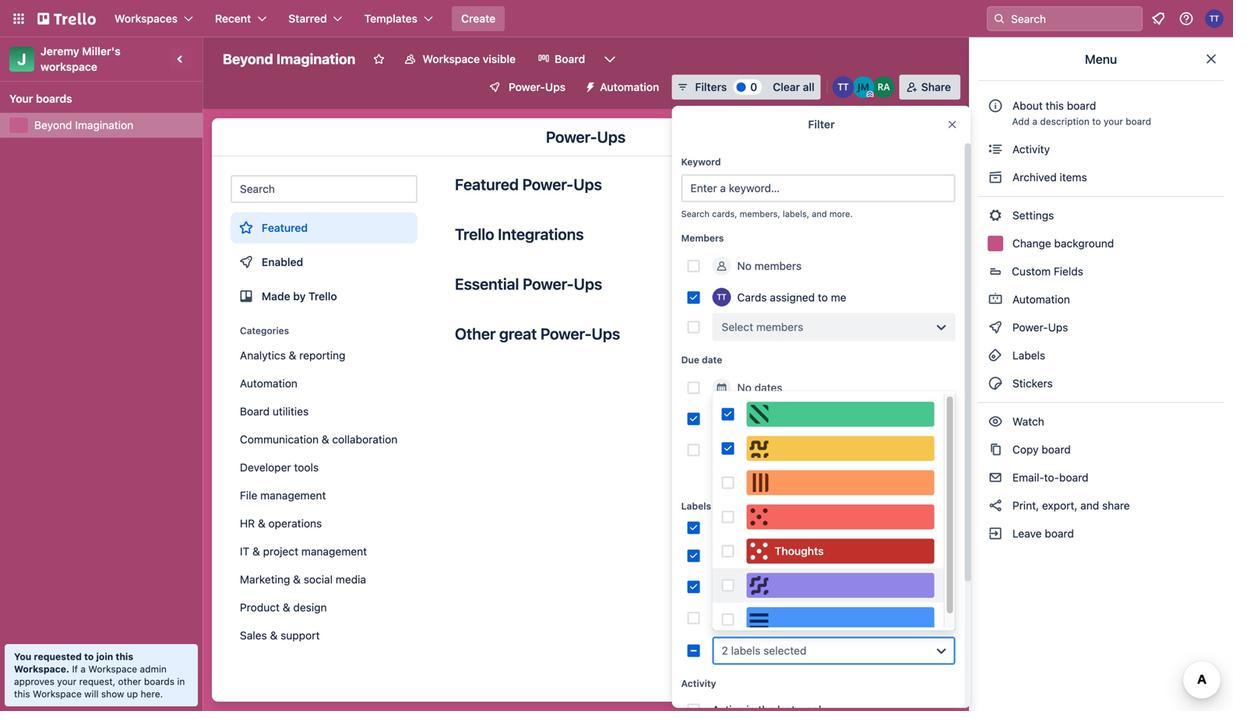 Task type: locate. For each thing, give the bounding box(es) containing it.
due left date
[[681, 355, 699, 366]]

0
[[750, 81, 757, 93]]

to up activity link
[[1092, 116, 1101, 127]]

this member is an admin of this board. image
[[867, 91, 874, 98]]

labels for 2
[[731, 645, 761, 658]]

categories
[[240, 326, 289, 337]]

hr & operations link
[[231, 512, 418, 537]]

board utilities
[[240, 405, 309, 418]]

power- down integrations
[[523, 275, 574, 293]]

ups inside the power-ups button
[[545, 81, 566, 93]]

0 vertical spatial members
[[755, 260, 802, 273]]

collaboration
[[332, 433, 398, 446]]

featured
[[455, 175, 519, 194], [262, 222, 308, 234]]

2 vertical spatial to
[[84, 652, 94, 663]]

sm image
[[578, 75, 600, 97], [988, 170, 1003, 185], [988, 348, 1003, 364], [988, 442, 1003, 458], [988, 499, 1003, 514]]

featured for featured
[[262, 222, 308, 234]]

trello up essential
[[455, 225, 494, 243]]

your inside about this board add a description to your board
[[1104, 116, 1123, 127]]

copy board link
[[978, 438, 1224, 463]]

archived items
[[1010, 171, 1087, 184]]

0 horizontal spatial imagination
[[75, 119, 133, 132]]

color: blue, title: none image
[[747, 608, 934, 633]]

3 no from the top
[[737, 522, 752, 535]]

board up description at top
[[1067, 99, 1096, 112]]

labels
[[1010, 349, 1045, 362], [681, 501, 711, 512]]

board left the utilities
[[240, 405, 270, 418]]

power-
[[509, 81, 545, 93], [546, 128, 597, 146], [522, 175, 574, 194], [523, 275, 574, 293], [1012, 321, 1048, 334], [540, 325, 592, 343]]

board link
[[528, 47, 595, 72]]

1 vertical spatial to
[[818, 291, 828, 304]]

jeremy miller (jeremymiller198) image
[[853, 76, 875, 98]]

Search field
[[1006, 7, 1142, 30]]

power-ups down automation button
[[546, 128, 626, 146]]

1 vertical spatial labels
[[731, 645, 761, 658]]

2 vertical spatial automation
[[240, 377, 297, 390]]

your inside if a workspace admin approves your request, other boards in this workspace will show up here.
[[57, 677, 77, 688]]

color: purple, title: none image
[[747, 574, 934, 599]]

automation link down custom fields button
[[978, 287, 1224, 312]]

0 vertical spatial no
[[737, 260, 752, 273]]

0 vertical spatial a
[[1032, 116, 1037, 127]]

board utilities link
[[231, 400, 418, 425]]

clear all button
[[767, 75, 821, 100]]

email-to-board
[[1010, 472, 1089, 485]]

in left the
[[760, 444, 769, 457]]

product & design link
[[231, 596, 418, 621]]

this up description at top
[[1046, 99, 1064, 112]]

workspace left visible
[[423, 53, 480, 65]]

star or unstar board image
[[373, 53, 385, 65]]

items
[[1060, 171, 1087, 184]]

0 horizontal spatial your
[[57, 677, 77, 688]]

0 vertical spatial workspace
[[423, 53, 480, 65]]

if
[[72, 664, 78, 675]]

1 vertical spatial in
[[177, 677, 185, 688]]

your down if
[[57, 677, 77, 688]]

leave board
[[1010, 528, 1074, 541]]

workspace down 'approves'
[[33, 689, 82, 700]]

ruby anderson (rubyanderson7) image
[[873, 76, 895, 98]]

sm image for watch
[[988, 414, 1003, 430]]

power-ups down "board" link on the top left
[[509, 81, 566, 93]]

to inside you requested to join this workspace.
[[84, 652, 94, 663]]

8 sm image from the top
[[988, 527, 1003, 542]]

boards right your at the top left of the page
[[36, 92, 72, 105]]

imagination down the starred dropdown button on the top
[[276, 51, 356, 67]]

members
[[681, 233, 724, 244]]

1 horizontal spatial automation link
[[978, 287, 1224, 312]]

enabled
[[262, 256, 303, 269]]

search
[[681, 209, 710, 219]]

a right if
[[81, 664, 86, 675]]

boards
[[36, 92, 72, 105], [144, 677, 174, 688]]

1 vertical spatial a
[[81, 664, 86, 675]]

2 labels selected
[[722, 645, 807, 658]]

1 no from the top
[[737, 260, 752, 273]]

change background link
[[978, 231, 1224, 256]]

sm image inside "stickers" link
[[988, 376, 1003, 392]]

1 vertical spatial this
[[116, 652, 133, 663]]

0 vertical spatial beyond imagination
[[223, 51, 356, 67]]

email-to-board link
[[978, 466, 1224, 491]]

sm image inside the archived items link
[[988, 170, 1003, 185]]

1 horizontal spatial to
[[818, 291, 828, 304]]

sm image for leave board
[[988, 527, 1003, 542]]

power- up integrations
[[522, 175, 574, 194]]

add
[[1012, 116, 1030, 127]]

labels right 2
[[731, 645, 761, 658]]

0 horizontal spatial featured
[[262, 222, 308, 234]]

sm image inside copy board link
[[988, 442, 1003, 458]]

2 vertical spatial workspace
[[33, 689, 82, 700]]

0 horizontal spatial terry turtle (terryturtle) image
[[712, 288, 731, 307]]

to left join
[[84, 652, 94, 663]]

stickers
[[1010, 377, 1053, 390]]

1 vertical spatial workspace
[[88, 664, 137, 675]]

1 horizontal spatial trello
[[455, 225, 494, 243]]

0 vertical spatial beyond
[[223, 51, 273, 67]]

ups
[[545, 81, 566, 93], [597, 128, 626, 146], [574, 175, 602, 194], [574, 275, 602, 293], [1048, 321, 1068, 334], [592, 325, 620, 343]]

1 horizontal spatial activity
[[1010, 143, 1050, 156]]

color: orange, title: none element
[[712, 606, 955, 631]]

members up cards assigned to me
[[755, 260, 802, 273]]

activity link
[[978, 137, 1224, 162]]

1 vertical spatial terry turtle (terryturtle) image
[[712, 288, 731, 307]]

color: green, title: none image
[[747, 402, 934, 427]]

1 horizontal spatial beyond imagination
[[223, 51, 356, 67]]

0 vertical spatial this
[[1046, 99, 1064, 112]]

cards
[[737, 291, 767, 304]]

leave
[[1012, 528, 1042, 541]]

0 horizontal spatial a
[[81, 664, 86, 675]]

to for cards assigned to me
[[818, 291, 828, 304]]

tools
[[294, 462, 319, 474]]

to
[[1092, 116, 1101, 127], [818, 291, 828, 304], [84, 652, 94, 663]]

1 horizontal spatial featured
[[455, 175, 519, 194]]

trello right 'by' at the left
[[309, 290, 337, 303]]

no left dates
[[737, 382, 752, 395]]

2 vertical spatial this
[[14, 689, 30, 700]]

members for select members
[[756, 321, 803, 334]]

board up 'print, export, and share'
[[1059, 472, 1089, 485]]

0 vertical spatial labels
[[755, 522, 784, 535]]

and left more.
[[812, 209, 827, 219]]

1 sm image from the top
[[988, 142, 1003, 157]]

0 horizontal spatial labels
[[681, 501, 711, 512]]

no for no labels
[[737, 522, 752, 535]]

0 vertical spatial management
[[260, 490, 326, 502]]

0 vertical spatial in
[[760, 444, 769, 457]]

5 sm image from the top
[[988, 376, 1003, 392]]

1 horizontal spatial workspace
[[88, 664, 137, 675]]

1 vertical spatial your
[[57, 677, 77, 688]]

power-ups button
[[477, 75, 575, 100]]

here.
[[141, 689, 163, 700]]

back to home image
[[37, 6, 96, 31]]

other
[[455, 325, 496, 343]]

boards down admin
[[144, 677, 174, 688]]

0 vertical spatial terry turtle (terryturtle) image
[[1205, 9, 1224, 28]]

beyond imagination down your boards with 1 items element
[[34, 119, 133, 132]]

it & project management link
[[231, 540, 418, 565]]

& right sales
[[270, 630, 278, 643]]

1 horizontal spatial due
[[737, 444, 757, 457]]

sm image
[[988, 142, 1003, 157], [988, 208, 1003, 224], [988, 292, 1003, 308], [988, 320, 1003, 336], [988, 376, 1003, 392], [988, 414, 1003, 430], [988, 470, 1003, 486], [988, 527, 1003, 542]]

a
[[1032, 116, 1037, 127], [81, 664, 86, 675]]

you
[[14, 652, 31, 663]]

sm image inside activity link
[[988, 142, 1003, 157]]

this
[[1046, 99, 1064, 112], [116, 652, 133, 663], [14, 689, 30, 700]]

1 horizontal spatial labels
[[1010, 349, 1045, 362]]

sm image inside the 'email-to-board' link
[[988, 470, 1003, 486]]

1 vertical spatial and
[[1081, 500, 1099, 513]]

it & project management
[[240, 546, 367, 559]]

0 vertical spatial boards
[[36, 92, 72, 105]]

0 horizontal spatial board
[[240, 405, 270, 418]]

due
[[681, 355, 699, 366], [737, 444, 757, 457]]

0 horizontal spatial due
[[681, 355, 699, 366]]

2 horizontal spatial workspace
[[423, 53, 480, 65]]

1 horizontal spatial this
[[116, 652, 133, 663]]

select members
[[722, 321, 803, 334]]

1 horizontal spatial in
[[760, 444, 769, 457]]

& down board utilities link
[[322, 433, 329, 446]]

terry turtle (terryturtle) image
[[832, 76, 854, 98]]

& left social
[[293, 574, 301, 587]]

no for no dates
[[737, 382, 752, 395]]

miller's
[[82, 45, 121, 58]]

board inside "board" link
[[555, 53, 585, 65]]

6 sm image from the top
[[988, 414, 1003, 430]]

2 horizontal spatial to
[[1092, 116, 1101, 127]]

1 vertical spatial board
[[240, 405, 270, 418]]

2 vertical spatial no
[[737, 522, 752, 535]]

0 horizontal spatial this
[[14, 689, 30, 700]]

0 vertical spatial automation link
[[978, 287, 1224, 312]]

power- inside button
[[509, 81, 545, 93]]

0 vertical spatial board
[[555, 53, 585, 65]]

0 vertical spatial your
[[1104, 116, 1123, 127]]

starred button
[[279, 6, 352, 31]]

beyond down "your boards"
[[34, 119, 72, 132]]

1 horizontal spatial your
[[1104, 116, 1123, 127]]

Enter a keyword… text field
[[681, 174, 955, 203]]

the
[[772, 444, 788, 457]]

sm image for power-ups
[[988, 320, 1003, 336]]

1 horizontal spatial automation
[[600, 81, 659, 93]]

2 no from the top
[[737, 382, 752, 395]]

1 horizontal spatial imagination
[[276, 51, 356, 67]]

1 vertical spatial featured
[[262, 222, 308, 234]]

labels up thoughts
[[755, 522, 784, 535]]

by
[[293, 290, 306, 303]]

overdue
[[737, 413, 780, 426]]

due up more
[[737, 444, 757, 457]]

0 vertical spatial activity
[[1010, 143, 1050, 156]]

0 vertical spatial imagination
[[276, 51, 356, 67]]

2 sm image from the top
[[988, 208, 1003, 224]]

sm image inside 'settings' link
[[988, 208, 1003, 224]]

4 sm image from the top
[[988, 320, 1003, 336]]

all
[[803, 81, 815, 93]]

templates button
[[355, 6, 442, 31]]

workspace down join
[[88, 664, 137, 675]]

sm image inside watch link
[[988, 414, 1003, 430]]

1 vertical spatial labels
[[681, 501, 711, 512]]

automation inside button
[[600, 81, 659, 93]]

admin
[[140, 664, 167, 675]]

sm image for print, export, and share
[[988, 499, 1003, 514]]

power- right the great
[[540, 325, 592, 343]]

developer
[[240, 462, 291, 474]]

made by trello
[[262, 290, 337, 303]]

0 horizontal spatial to
[[84, 652, 94, 663]]

your up activity link
[[1104, 116, 1123, 127]]

& right the analytics
[[289, 349, 296, 362]]

automation up board utilities
[[240, 377, 297, 390]]

in right other
[[177, 677, 185, 688]]

boards inside if a workspace admin approves your request, other boards in this workspace will show up here.
[[144, 677, 174, 688]]

members down cards assigned to me
[[756, 321, 803, 334]]

0 vertical spatial automation
[[600, 81, 659, 93]]

sm image inside power-ups link
[[988, 320, 1003, 336]]

no up cards
[[737, 260, 752, 273]]

due for due in the next day
[[737, 444, 757, 457]]

0 vertical spatial featured
[[455, 175, 519, 194]]

board left customize views image at the top of the page
[[555, 53, 585, 65]]

1 vertical spatial beyond
[[34, 119, 72, 132]]

due for due date
[[681, 355, 699, 366]]

power-ups down custom fields
[[1010, 321, 1071, 334]]

1 vertical spatial members
[[756, 321, 803, 334]]

0 vertical spatial and
[[812, 209, 827, 219]]

beyond imagination down the starred
[[223, 51, 356, 67]]

a inside if a workspace admin approves your request, other boards in this workspace will show up here.
[[81, 664, 86, 675]]

1 vertical spatial beyond imagination
[[34, 119, 133, 132]]

color: orange, title: none image
[[747, 471, 934, 496]]

sm image inside the automation link
[[988, 292, 1003, 308]]

change
[[1012, 237, 1051, 250]]

terry turtle (terryturtle) image
[[1205, 9, 1224, 28], [712, 288, 731, 307]]

to for you requested to join this workspace.
[[84, 652, 94, 663]]

power-ups link
[[978, 315, 1224, 340]]

marketing
[[240, 574, 290, 587]]

management down hr & operations link
[[301, 546, 367, 559]]

0 vertical spatial due
[[681, 355, 699, 366]]

sm image inside automation button
[[578, 75, 600, 97]]

workspace visible button
[[394, 47, 525, 72]]

1 horizontal spatial boards
[[144, 677, 174, 688]]

0 horizontal spatial in
[[177, 677, 185, 688]]

featured up trello integrations
[[455, 175, 519, 194]]

hr & operations
[[240, 518, 322, 530]]

automation link up board utilities link
[[231, 372, 418, 396]]

communication
[[240, 433, 319, 446]]

labels
[[755, 522, 784, 535], [731, 645, 761, 658]]

1 horizontal spatial a
[[1032, 116, 1037, 127]]

& for project
[[252, 546, 260, 559]]

0 vertical spatial trello
[[455, 225, 494, 243]]

& right hr on the bottom left of page
[[258, 518, 266, 530]]

management up operations
[[260, 490, 326, 502]]

1 vertical spatial trello
[[309, 290, 337, 303]]

sm image inside "labels" link
[[988, 348, 1003, 364]]

1 horizontal spatial board
[[555, 53, 585, 65]]

no
[[737, 260, 752, 273], [737, 382, 752, 395], [737, 522, 752, 535]]

1 horizontal spatial and
[[1081, 500, 1099, 513]]

about this board add a description to your board
[[1012, 99, 1151, 127]]

1 horizontal spatial terry turtle (terryturtle) image
[[1205, 9, 1224, 28]]

& right it
[[252, 546, 260, 559]]

terry turtle (terryturtle) image left cards
[[712, 288, 731, 307]]

featured up enabled
[[262, 222, 308, 234]]

trello
[[455, 225, 494, 243], [309, 290, 337, 303]]

board inside board utilities link
[[240, 405, 270, 418]]

clear
[[773, 81, 800, 93]]

0 vertical spatial to
[[1092, 116, 1101, 127]]

7 sm image from the top
[[988, 470, 1003, 486]]

1 vertical spatial imagination
[[75, 119, 133, 132]]

this right join
[[116, 652, 133, 663]]

no down more
[[737, 522, 752, 535]]

& for design
[[283, 602, 290, 615]]

recent button
[[206, 6, 276, 31]]

& for operations
[[258, 518, 266, 530]]

0 vertical spatial power-ups
[[509, 81, 566, 93]]

sm image inside leave board link
[[988, 527, 1003, 542]]

trello integrations
[[455, 225, 584, 243]]

1 horizontal spatial beyond
[[223, 51, 273, 67]]

1 vertical spatial due
[[737, 444, 757, 457]]

0 horizontal spatial automation link
[[231, 372, 418, 396]]

1 vertical spatial no
[[737, 382, 752, 395]]

3 sm image from the top
[[988, 292, 1003, 308]]

analytics & reporting link
[[231, 344, 418, 368]]

sm image for labels
[[988, 348, 1003, 364]]

this down 'approves'
[[14, 689, 30, 700]]

beyond imagination inside board name text box
[[223, 51, 356, 67]]

2 horizontal spatial this
[[1046, 99, 1064, 112]]

members for no members
[[755, 260, 802, 273]]

and left share
[[1081, 500, 1099, 513]]

copy
[[1012, 444, 1039, 456]]

a right add on the right of page
[[1032, 116, 1037, 127]]

terry turtle (terryturtle) image right open information menu image
[[1205, 9, 1224, 28]]

power-ups
[[509, 81, 566, 93], [546, 128, 626, 146], [1010, 321, 1071, 334]]

0 horizontal spatial trello
[[309, 290, 337, 303]]

1 vertical spatial automation
[[1010, 293, 1070, 306]]

sm image inside print, export, and share link
[[988, 499, 1003, 514]]

1 vertical spatial activity
[[681, 679, 716, 690]]

activity inside activity link
[[1010, 143, 1050, 156]]

show more options
[[712, 474, 811, 486]]

beyond down recent dropdown button
[[223, 51, 273, 67]]

to left me
[[818, 291, 828, 304]]

management
[[260, 490, 326, 502], [301, 546, 367, 559]]

next
[[791, 444, 813, 457]]

0 horizontal spatial boards
[[36, 92, 72, 105]]

jeremy miller's workspace
[[41, 45, 123, 73]]

power- down visible
[[509, 81, 545, 93]]

sm image for automation
[[988, 292, 1003, 308]]

1 vertical spatial boards
[[144, 677, 174, 688]]

no for no members
[[737, 260, 752, 273]]

imagination down your boards with 1 items element
[[75, 119, 133, 132]]

& left design
[[283, 602, 290, 615]]

file
[[240, 490, 257, 502]]

no members
[[737, 260, 802, 273]]

your
[[1104, 116, 1123, 127], [57, 677, 77, 688]]

automation down customize views image at the top of the page
[[600, 81, 659, 93]]

custom fields button
[[978, 259, 1224, 284]]

automation down custom fields
[[1010, 293, 1070, 306]]



Task type: describe. For each thing, give the bounding box(es) containing it.
beyond inside board name text box
[[223, 51, 273, 67]]

0 horizontal spatial beyond
[[34, 119, 72, 132]]

more
[[744, 474, 770, 486]]

will
[[84, 689, 99, 700]]

sm image for settings
[[988, 208, 1003, 224]]

me
[[831, 291, 846, 304]]

Board name text field
[[215, 47, 363, 72]]

filter
[[808, 118, 835, 131]]

reporting
[[299, 349, 345, 362]]

0 notifications image
[[1149, 9, 1168, 28]]

export,
[[1042, 500, 1078, 513]]

thoughts
[[775, 545, 824, 558]]

color: yellow, title: none image
[[747, 437, 934, 462]]

1 vertical spatial automation link
[[231, 372, 418, 396]]

color: yellow, title: none element
[[712, 575, 955, 600]]

print, export, and share link
[[978, 494, 1224, 519]]

integrations
[[498, 225, 584, 243]]

customize views image
[[602, 51, 618, 67]]

stickers link
[[978, 372, 1224, 396]]

more.
[[829, 209, 853, 219]]

1 vertical spatial power-ups
[[546, 128, 626, 146]]

0 horizontal spatial workspace
[[33, 689, 82, 700]]

a inside about this board add a description to your board
[[1032, 116, 1037, 127]]

power- up stickers
[[1012, 321, 1048, 334]]

support
[[281, 630, 320, 643]]

this inside if a workspace admin approves your request, other boards in this workspace will show up here.
[[14, 689, 30, 700]]

communication & collaboration link
[[231, 428, 418, 453]]

members,
[[740, 209, 780, 219]]

2 horizontal spatial automation
[[1010, 293, 1070, 306]]

& for support
[[270, 630, 278, 643]]

labels for no
[[755, 522, 784, 535]]

request,
[[79, 677, 115, 688]]

other
[[118, 677, 141, 688]]

sales & support link
[[231, 624, 418, 649]]

your boards with 1 items element
[[9, 90, 185, 108]]

enabled link
[[231, 247, 418, 278]]

sm image for copy board
[[988, 442, 1003, 458]]

operations
[[268, 518, 322, 530]]

watch link
[[978, 410, 1224, 435]]

open information menu image
[[1179, 11, 1194, 26]]

board up to-
[[1042, 444, 1071, 456]]

workspace navigation collapse icon image
[[170, 48, 192, 70]]

print, export, and share
[[1010, 500, 1130, 513]]

create
[[461, 12, 496, 25]]

date
[[702, 355, 722, 366]]

assigned
[[770, 291, 815, 304]]

essential
[[455, 275, 519, 293]]

& for social
[[293, 574, 301, 587]]

copy board
[[1010, 444, 1071, 456]]

2
[[722, 645, 728, 658]]

up
[[127, 689, 138, 700]]

essential power-ups
[[455, 275, 602, 293]]

0 vertical spatial labels
[[1010, 349, 1045, 362]]

0 horizontal spatial automation
[[240, 377, 297, 390]]

workspace inside button
[[423, 53, 480, 65]]

file management link
[[231, 484, 418, 509]]

sm image for stickers
[[988, 376, 1003, 392]]

show more options button
[[712, 472, 827, 488]]

starred
[[288, 12, 327, 25]]

board up activity link
[[1126, 116, 1151, 127]]

board for board
[[555, 53, 585, 65]]

archived
[[1012, 171, 1057, 184]]

Search text field
[[231, 175, 418, 203]]

product & design
[[240, 602, 327, 615]]

clear all
[[773, 81, 815, 93]]

your boards
[[9, 92, 72, 105]]

social
[[304, 574, 333, 587]]

settings
[[1010, 209, 1054, 222]]

fields
[[1054, 265, 1083, 278]]

1 vertical spatial management
[[301, 546, 367, 559]]

day
[[816, 444, 834, 457]]

2 vertical spatial power-ups
[[1010, 321, 1071, 334]]

beyond imagination link
[[34, 118, 193, 133]]

create button
[[452, 6, 505, 31]]

power- up featured power-ups
[[546, 128, 597, 146]]

color: bold red, title: "thoughts" element
[[747, 539, 934, 564]]

keyword
[[681, 157, 721, 167]]

workspace
[[41, 60, 97, 73]]

close popover image
[[946, 118, 959, 131]]

to inside about this board add a description to your board
[[1092, 116, 1101, 127]]

leave board link
[[978, 522, 1224, 547]]

ups inside power-ups link
[[1048, 321, 1068, 334]]

sales
[[240, 630, 267, 643]]

in inside if a workspace admin approves your request, other boards in this workspace will show up here.
[[177, 677, 185, 688]]

0 horizontal spatial activity
[[681, 679, 716, 690]]

email-
[[1012, 472, 1044, 485]]

this inside you requested to join this workspace.
[[116, 652, 133, 663]]

templates
[[364, 12, 418, 25]]

trello inside 'link'
[[309, 290, 337, 303]]

search image
[[993, 12, 1006, 25]]

& for reporting
[[289, 349, 296, 362]]

your
[[9, 92, 33, 105]]

show
[[712, 474, 741, 486]]

0 horizontal spatial and
[[812, 209, 827, 219]]

recent
[[215, 12, 251, 25]]

sm image for archived items
[[988, 170, 1003, 185]]

if a workspace admin approves your request, other boards in this workspace will show up here.
[[14, 664, 185, 700]]

design
[[293, 602, 327, 615]]

great
[[499, 325, 537, 343]]

communication & collaboration
[[240, 433, 398, 446]]

watch
[[1010, 416, 1047, 428]]

options
[[773, 474, 811, 486]]

0 horizontal spatial beyond imagination
[[34, 119, 133, 132]]

change background
[[1010, 237, 1114, 250]]

& for collaboration
[[322, 433, 329, 446]]

workspaces
[[115, 12, 178, 25]]

custom fields
[[1012, 265, 1083, 278]]

marketing & social media link
[[231, 568, 418, 593]]

analytics & reporting
[[240, 349, 345, 362]]

cards assigned to me
[[737, 291, 846, 304]]

custom
[[1012, 265, 1051, 278]]

to-
[[1044, 472, 1059, 485]]

dates
[[755, 382, 783, 395]]

power-ups inside button
[[509, 81, 566, 93]]

board down export,
[[1045, 528, 1074, 541]]

featured power-ups
[[455, 175, 602, 194]]

project
[[263, 546, 298, 559]]

sm image for activity
[[988, 142, 1003, 157]]

featured for featured power-ups
[[455, 175, 519, 194]]

requested
[[34, 652, 82, 663]]

sm image for email-to-board
[[988, 470, 1003, 486]]

primary element
[[0, 0, 1233, 37]]

media
[[336, 574, 366, 587]]

share button
[[899, 75, 960, 100]]

featured link
[[231, 213, 418, 244]]

utilities
[[273, 405, 309, 418]]

visible
[[483, 53, 516, 65]]

this inside about this board add a description to your board
[[1046, 99, 1064, 112]]

background
[[1054, 237, 1114, 250]]

imagination inside board name text box
[[276, 51, 356, 67]]

share
[[1102, 500, 1130, 513]]

file management
[[240, 490, 326, 502]]

made
[[262, 290, 290, 303]]

workspace.
[[14, 664, 69, 675]]

color: green, title: none element
[[712, 544, 955, 569]]

board for board utilities
[[240, 405, 270, 418]]

cards,
[[712, 209, 737, 219]]

color: red, title: none image
[[747, 505, 934, 530]]



Task type: vqa. For each thing, say whether or not it's contained in the screenshot.
table
no



